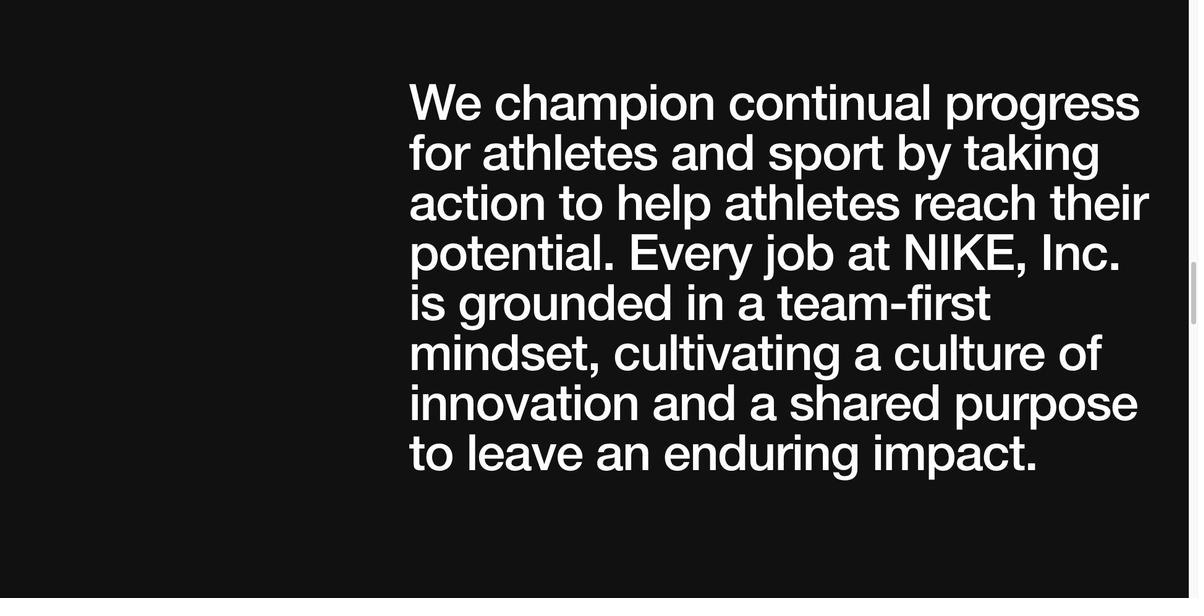 Task type: vqa. For each thing, say whether or not it's contained in the screenshot.
Inc.
yes



Task type: describe. For each thing, give the bounding box(es) containing it.
an
[[596, 422, 651, 482]]

for
[[409, 121, 469, 181]]

impact.
[[873, 422, 1038, 482]]

of
[[1058, 322, 1102, 382]]

nike,
[[903, 221, 1028, 281]]

cultivating
[[613, 322, 841, 382]]

0 horizontal spatial athletes
[[482, 121, 658, 181]]

champion
[[494, 71, 715, 131]]

their
[[1050, 171, 1148, 231]]

help
[[616, 171, 712, 231]]

1 horizontal spatial athletes
[[724, 171, 900, 231]]

inc.
[[1041, 221, 1121, 281]]

in
[[686, 272, 725, 332]]

at
[[848, 221, 890, 281]]

shared
[[789, 372, 941, 432]]

progress
[[945, 71, 1140, 131]]

potential.
[[409, 221, 615, 281]]

every
[[628, 221, 752, 281]]

grounded
[[458, 272, 673, 332]]

by
[[896, 121, 951, 181]]

job
[[765, 221, 835, 281]]



Task type: locate. For each thing, give the bounding box(es) containing it.
taking
[[964, 121, 1100, 181]]

team-
[[777, 272, 908, 332]]

0 horizontal spatial to
[[409, 422, 454, 482]]

to
[[559, 171, 603, 231], [409, 422, 454, 482]]

action
[[409, 171, 546, 231]]

continual
[[728, 71, 932, 131]]

and
[[671, 121, 755, 181], [652, 372, 737, 432]]

enduring
[[663, 422, 860, 482]]

1 vertical spatial and
[[652, 372, 737, 432]]

athletes
[[482, 121, 658, 181], [724, 171, 900, 231]]

0 vertical spatial and
[[671, 121, 755, 181]]

1 horizontal spatial to
[[559, 171, 603, 231]]

culture
[[894, 322, 1045, 382]]

is
[[409, 272, 445, 332]]

sport
[[768, 121, 884, 181]]

reach
[[913, 171, 1037, 231]]

leave
[[466, 422, 583, 482]]

first
[[908, 272, 991, 332]]

0 vertical spatial to
[[559, 171, 603, 231]]

we champion continual progress for athletes and sport by taking action to help athletes reach their potential. every job at nike, inc. is grounded in a team-first mindset, cultivating a culture of innovation and a shared purpose to leave an enduring impact.
[[409, 71, 1148, 482]]

we
[[409, 71, 481, 131]]

purpose
[[954, 372, 1138, 432]]

mindset,
[[409, 322, 601, 382]]

1 vertical spatial to
[[409, 422, 454, 482]]

a
[[737, 272, 764, 332], [854, 322, 881, 382], [750, 372, 776, 432]]

innovation
[[409, 372, 639, 432]]



